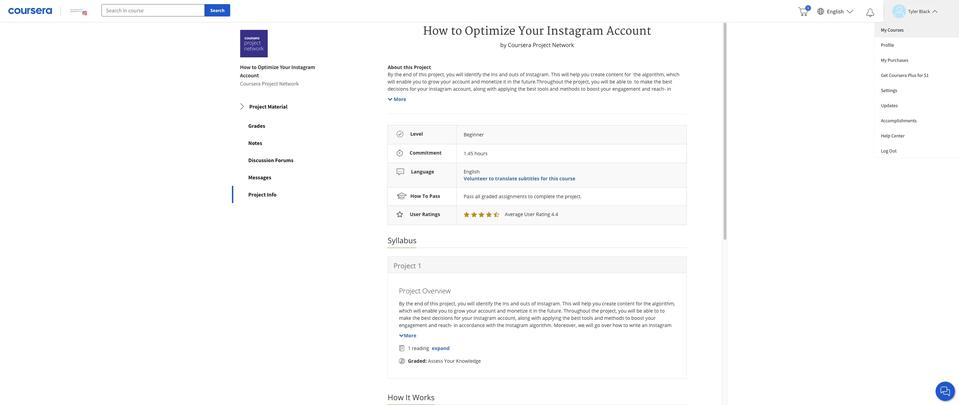 Task type: describe. For each thing, give the bounding box(es) containing it.
looking inside by the end of this project, you will identify the ins and outs of instagram. this will help you create content for  the algorithm, which will enable you to grow your account and monetize it in the future. throughout the project, you will be able to  to make the best decisions for your instagram account, along with applying the best tools and methods to boost your engagement and reach- in accordance with the instagram algorithm. moreover, we will go over how to write an instagram bio and we will use different tools to create instagram story highlights that are essential for your business. this guided project is best for instagram users who are looking towards growing their account and increasing their business presence through instagramin this project we will use some free tools like canva, which will help you make different designs easily and the best thing about canva is that it's free!
[[497, 337, 513, 344]]

write inside by the end of this project, you will identify the ins and outs of instagram. this will help you create content for  the algorithm, which will enable you to grow your account and monetize it in the future. throughout the project, you will be able to  to make the best decisions for your instagram account, along with applying the best tools and methods to boost your engagement and reach- in accordance with the instagram algorithm. moreover, we will go over how to write an instagram bio and we will use different tools to create instagram story highlights that are essential for your business. this guided project is best for instagram users who are looking towards growing their account and increasing their business presence through instagramin this project we will use some free tools like canva, which will help you make different designs easily and the best thing about canva is that it's free!
[[630, 323, 641, 329]]

outs inside about this project by the end of this project, you will identify the ins and outs of instagram. this will help you create content for  the algorithm, which will enable you to grow your account and monetize it in the future.throughout the project, you will be able to  to make the best decisions for your instagram account, along with applying the best tools and methods to boost your engagement and reach- in accordance with the instagram algorithm. moreover, we will go over how to write an instagram bio and we will use different tools to create instagram story highlights that are essential for your business. this guided project is best for instagram users who are looking towards growing their account and increasing their business presence through instagram in this project we will use some free tools like canva, which will help you make different designs easily and the best thing about canva is that it's free!
[[509, 71, 519, 78]]

0 vertical spatial more
[[394, 96, 407, 102]]

enable inside by the end of this project, you will identify the ins and outs of instagram. this will help you create content for  the algorithm, which will enable you to grow your account and monetize it in the future. throughout the project, you will be able to  to make the best decisions for your instagram account, along with applying the best tools and methods to boost your engagement and reach- in accordance with the instagram algorithm. moreover, we will go over how to write an instagram bio and we will use different tools to create instagram story highlights that are essential for your business. this guided project is best for instagram users who are looking towards growing their account and increasing their business presence through instagramin this project we will use some free tools like canva, which will help you make different designs easily and the best thing about canva is that it's free!
[[422, 308, 438, 315]]

canva inside about this project by the end of this project, you will identify the ins and outs of instagram. this will help you create content for  the algorithm, which will enable you to grow your account and monetize it in the future.throughout the project, you will be able to  to make the best decisions for your instagram account, along with applying the best tools and methods to boost your engagement and reach- in accordance with the instagram algorithm. moreover, we will go over how to write an instagram bio and we will use different tools to create instagram story highlights that are essential for your business. this guided project is best for instagram users who are looking towards growing their account and increasing their business presence through instagram in this project we will use some free tools like canva, which will help you make different designs easily and the best thing about canva is that it's free!
[[388, 136, 402, 143]]

knowledge
[[456, 359, 481, 365]]

grades link
[[232, 117, 331, 134]]

identify inside about this project by the end of this project, you will identify the ins and outs of instagram. this will help you create content for  the algorithm, which will enable you to grow your account and monetize it in the future.throughout the project, you will be able to  to make the best decisions for your instagram account, along with applying the best tools and methods to boost your engagement and reach- in accordance with the instagram algorithm. moreover, we will go over how to write an instagram bio and we will use different tools to create instagram story highlights that are essential for your business. this guided project is best for instagram users who are looking towards growing their account and increasing their business presence through instagram in this project we will use some free tools like canva, which will help you make different designs easily and the best thing about canva is that it's free!
[[465, 71, 482, 78]]

project 1
[[394, 262, 422, 271]]

out
[[890, 148, 897, 154]]

tyler
[[909, 8, 919, 14]]

reach- inside by the end of this project, you will identify the ins and outs of instagram. this will help you create content for  the algorithm, which will enable you to grow your account and monetize it in the future. throughout the project, you will be able to  to make the best decisions for your instagram account, along with applying the best tools and methods to boost your engagement and reach- in accordance with the instagram algorithm. moreover, we will go over how to write an instagram bio and we will use different tools to create instagram story highlights that are essential for your business. this guided project is best for instagram users who are looking towards growing their account and increasing their business presence through instagramin this project we will use some free tools like canva, which will help you make different designs easily and the best thing about canva is that it's free!
[[439, 323, 453, 329]]

4.4
[[552, 211, 559, 218]]

1.45 hours
[[464, 150, 488, 157]]

to inside english volunteer to translate subtitles for this course
[[489, 175, 494, 182]]

towards inside by the end of this project, you will identify the ins and outs of instagram. this will help you create content for  the algorithm, which will enable you to grow your account and monetize it in the future. throughout the project, you will be able to  to make the best decisions for your instagram account, along with applying the best tools and methods to boost your engagement and reach- in accordance with the instagram algorithm. moreover, we will go over how to write an instagram bio and we will use different tools to create instagram story highlights that are essential for your business. this guided project is best for instagram users who are looking towards growing their account and increasing their business presence through instagramin this project we will use some free tools like canva, which will help you make different designs easily and the best thing about canva is that it's free!
[[514, 337, 533, 344]]

to
[[423, 193, 428, 200]]

network inside how to optimize your instagram account by coursera project network
[[552, 41, 574, 49]]

help center
[[882, 133, 905, 139]]

thing inside by the end of this project, you will identify the ins and outs of instagram. this will help you create content for  the algorithm, which will enable you to grow your account and monetize it in the future. throughout the project, you will be able to  to make the best decisions for your instagram account, along with applying the best tools and methods to boost your engagement and reach- in accordance with the instagram algorithm. moreover, we will go over how to write an instagram bio and we will use different tools to create instagram story highlights that are essential for your business. this guided project is best for instagram users who are looking towards growing their account and increasing their business presence through instagramin this project we will use some free tools like canva, which will help you make different designs easily and the best thing about canva is that it's free!
[[429, 352, 440, 358]]

help center link
[[875, 128, 960, 144]]

your for how to optimize your instagram account
[[519, 24, 544, 38]]

volunteer to translate subtitles for this course link
[[464, 175, 576, 182]]

project inside project material dropdown button
[[249, 103, 267, 110]]

about
[[388, 64, 403, 70]]

throughout
[[564, 308, 591, 315]]

end inside by the end of this project, you will identify the ins and outs of instagram. this will help you create content for  the algorithm, which will enable you to grow your account and monetize it in the future. throughout the project, you will be able to  to make the best decisions for your instagram account, along with applying the best tools and methods to boost your engagement and reach- in accordance with the instagram algorithm. moreover, we will go over how to write an instagram bio and we will use different tools to create instagram story highlights that are essential for your business. this guided project is best for instagram users who are looking towards growing their account and increasing their business presence through instagramin this project we will use some free tools like canva, which will help you make different designs easily and the best thing about canva is that it's free!
[[415, 301, 423, 308]]

how for how to pass
[[411, 193, 421, 200]]

assess
[[428, 359, 443, 365]]

methods inside about this project by the end of this project, you will identify the ins and outs of instagram. this will help you create content for  the algorithm, which will enable you to grow your account and monetize it in the future.throughout the project, you will be able to  to make the best decisions for your instagram account, along with applying the best tools and methods to boost your engagement and reach- in accordance with the instagram algorithm. moreover, we will go over how to write an instagram bio and we will use different tools to create instagram story highlights that are essential for your business. this guided project is best for instagram users who are looking towards growing their account and increasing their business presence through instagram in this project we will use some free tools like canva, which will help you make different designs easily and the best thing about canva is that it's free!
[[560, 86, 580, 92]]

engagement inside about this project by the end of this project, you will identify the ins and outs of instagram. this will help you create content for  the algorithm, which will enable you to grow your account and monetize it in the future.throughout the project, you will be able to  to make the best decisions for your instagram account, along with applying the best tools and methods to boost your engagement and reach- in accordance with the instagram algorithm. moreover, we will go over how to write an instagram bio and we will use different tools to create instagram story highlights that are essential for your business. this guided project is best for instagram users who are looking towards growing their account and increasing their business presence through instagram in this project we will use some free tools like canva, which will help you make different designs easily and the best thing about canva is that it's free!
[[613, 86, 641, 92]]

it inside by the end of this project, you will identify the ins and outs of instagram. this will help you create content for  the algorithm, which will enable you to grow your account and monetize it in the future. throughout the project, you will be able to  to make the best decisions for your instagram account, along with applying the best tools and methods to boost your engagement and reach- in accordance with the instagram algorithm. moreover, we will go over how to write an instagram bio and we will use different tools to create instagram story highlights that are essential for your business. this guided project is best for instagram users who are looking towards growing their account and increasing their business presence through instagramin this project we will use some free tools like canva, which will help you make different designs easily and the best thing about canva is that it's free!
[[529, 308, 532, 315]]

by
[[501, 41, 507, 49]]

notes link
[[232, 134, 331, 152]]

coursera inside the how to optimize your instagram account coursera project network
[[240, 80, 261, 87]]

my purchases link
[[875, 53, 960, 68]]

business inside by the end of this project, you will identify the ins and outs of instagram. this will help you create content for  the algorithm, which will enable you to grow your account and monetize it in the future. throughout the project, you will be able to  to make the best decisions for your instagram account, along with applying the best tools and methods to boost your engagement and reach- in accordance with the instagram algorithm. moreover, we will go over how to write an instagram bio and we will use different tools to create instagram story highlights that are essential for your business. this guided project is best for instagram users who are looking towards growing their account and increasing their business presence through instagramin this project we will use some free tools like canva, which will help you make different designs easily and the best thing about canva is that it's free!
[[630, 337, 650, 344]]

project right in
[[403, 129, 419, 136]]

settings link
[[875, 83, 960, 98]]

guided inside about this project by the end of this project, you will identify the ins and outs of instagram. this will help you create content for  the algorithm, which will enable you to grow your account and monetize it in the future.throughout the project, you will be able to  to make the best decisions for your instagram account, along with applying the best tools and methods to boost your engagement and reach- in accordance with the instagram algorithm. moreover, we will go over how to write an instagram bio and we will use different tools to create instagram story highlights that are essential for your business. this guided project is best for instagram users who are looking towards growing their account and increasing their business presence through instagram in this project we will use some free tools like canva, which will help you make different designs easily and the best thing about canva is that it's free!
[[398, 107, 414, 114]]

about inside about this project by the end of this project, you will identify the ins and outs of instagram. this will help you create content for  the algorithm, which will enable you to grow your account and monetize it in the future.throughout the project, you will be able to  to make the best decisions for your instagram account, along with applying the best tools and methods to boost your engagement and reach- in accordance with the instagram algorithm. moreover, we will go over how to write an instagram bio and we will use different tools to create instagram story highlights that are essential for your business. this guided project is best for instagram users who are looking towards growing their account and increasing their business presence through instagram in this project we will use some free tools like canva, which will help you make different designs easily and the best thing about canva is that it's free!
[[659, 129, 672, 136]]

ins inside by the end of this project, you will identify the ins and outs of instagram. this will help you create content for  the algorithm, which will enable you to grow your account and monetize it in the future. throughout the project, you will be able to  to make the best decisions for your instagram account, along with applying the best tools and methods to boost your engagement and reach- in accordance with the instagram algorithm. moreover, we will go over how to write an instagram bio and we will use different tools to create instagram story highlights that are essential for your business. this guided project is best for instagram users who are looking towards growing their account and increasing their business presence through instagramin this project we will use some free tools like canva, which will help you make different designs easily and the best thing about canva is that it's free!
[[503, 301, 509, 308]]

commitment
[[410, 150, 442, 156]]

grow inside by the end of this project, you will identify the ins and outs of instagram. this will help you create content for  the algorithm, which will enable you to grow your account and monetize it in the future. throughout the project, you will be able to  to make the best decisions for your instagram account, along with applying the best tools and methods to boost your engagement and reach- in accordance with the instagram algorithm. moreover, we will go over how to write an instagram bio and we will use different tools to create instagram story highlights that are essential for your business. this guided project is best for instagram users who are looking towards growing their account and increasing their business presence through instagramin this project we will use some free tools like canva, which will help you make different designs easily and the best thing about canva is that it's free!
[[454, 308, 466, 315]]

1 reading expand
[[408, 346, 450, 352]]

instagram inside the how to optimize your instagram account coursera project network
[[292, 64, 315, 70]]

get
[[882, 72, 888, 79]]

future.
[[548, 308, 563, 315]]

moreover, inside by the end of this project, you will identify the ins and outs of instagram. this will help you create content for  the algorithm, which will enable you to grow your account and monetize it in the future. throughout the project, you will be able to  to make the best decisions for your instagram account, along with applying the best tools and methods to boost your engagement and reach- in accordance with the instagram algorithm. moreover, we will go over how to write an instagram bio and we will use different tools to create instagram story highlights that are essential for your business. this guided project is best for instagram users who are looking towards growing their account and increasing their business presence through instagramin this project we will use some free tools like canva, which will help you make different designs easily and the best thing about canva is that it's free!
[[554, 323, 577, 329]]

1 vertical spatial more button
[[399, 333, 417, 340]]

along inside by the end of this project, you will identify the ins and outs of instagram. this will help you create content for  the algorithm, which will enable you to grow your account and monetize it in the future. throughout the project, you will be able to  to make the best decisions for your instagram account, along with applying the best tools and methods to boost your engagement and reach- in accordance with the instagram algorithm. moreover, we will go over how to write an instagram bio and we will use different tools to create instagram story highlights that are essential for your business. this guided project is best for instagram users who are looking towards growing their account and increasing their business presence through instagramin this project we will use some free tools like canva, which will help you make different designs easily and the best thing about canva is that it's free!
[[518, 315, 530, 322]]

overview
[[423, 287, 451, 296]]

graded
[[408, 359, 426, 365]]

users inside about this project by the end of this project, you will identify the ins and outs of instagram. this will help you create content for  the algorithm, which will enable you to grow your account and monetize it in the future.throughout the project, you will be able to  to make the best decisions for your instagram account, along with applying the best tools and methods to boost your engagement and reach- in accordance with the instagram algorithm. moreover, we will go over how to write an instagram bio and we will use different tools to create instagram story highlights that are essential for your business. this guided project is best for instagram users who are looking towards growing their account and increasing their business presence through instagram in this project we will use some free tools like canva, which will help you make different designs easily and the best thing about canva is that it's free!
[[479, 107, 492, 114]]

purchases
[[888, 57, 909, 63]]

updates link
[[875, 98, 960, 113]]

my for my courses
[[882, 27, 887, 33]]

coursera inside tyler black "menu"
[[889, 72, 907, 79]]

search button
[[205, 4, 230, 17]]

log out
[[882, 148, 897, 154]]

project up level
[[415, 107, 431, 114]]

growing inside by the end of this project, you will identify the ins and outs of instagram. this will help you create content for  the algorithm, which will enable you to grow your account and monetize it in the future. throughout the project, you will be able to  to make the best decisions for your instagram account, along with applying the best tools and methods to boost your engagement and reach- in accordance with the instagram algorithm. moreover, we will go over how to write an instagram bio and we will use different tools to create instagram story highlights that are essential for your business. this guided project is best for instagram users who are looking towards growing their account and increasing their business presence through instagramin this project we will use some free tools like canva, which will help you make different designs easily and the best thing about canva is that it's free!
[[534, 337, 552, 344]]

info
[[267, 191, 277, 198]]

project material button
[[233, 97, 330, 116]]

1.45
[[464, 150, 474, 157]]

all
[[475, 193, 481, 200]]

log
[[882, 148, 889, 154]]

that up commitment
[[408, 136, 417, 143]]

forums
[[275, 157, 294, 164]]

beginner
[[464, 131, 484, 138]]

that down future. at bottom
[[557, 330, 566, 336]]

highlights inside about this project by the end of this project, you will identify the ins and outs of instagram. this will help you create content for  the algorithm, which will enable you to grow your account and monetize it in the future.throughout the project, you will be able to  to make the best decisions for your instagram account, along with applying the best tools and methods to boost your engagement and reach- in accordance with the instagram algorithm. moreover, we will go over how to write an instagram bio and we will use different tools to create instagram story highlights that are essential for your business. this guided project is best for instagram users who are looking towards growing their account and increasing their business presence through instagram in this project we will use some free tools like canva, which will help you make different designs easily and the best thing about canva is that it's free!
[[440, 100, 462, 107]]

assignments
[[499, 193, 527, 200]]

it's inside about this project by the end of this project, you will identify the ins and outs of instagram. this will help you create content for  the algorithm, which will enable you to grow your account and monetize it in the future.throughout the project, you will be able to  to make the best decisions for your instagram account, along with applying the best tools and methods to boost your engagement and reach- in accordance with the instagram algorithm. moreover, we will go over how to write an instagram bio and we will use different tools to create instagram story highlights that are essential for your business. this guided project is best for instagram users who are looking towards growing their account and increasing their business presence through instagram in this project we will use some free tools like canva, which will help you make different designs easily and the best thing about canva is that it's free!
[[418, 136, 424, 143]]

notes
[[248, 140, 262, 147]]

assignment image
[[399, 359, 405, 365]]

tyler black menu
[[875, 22, 960, 158]]

account, inside about this project by the end of this project, you will identify the ins and outs of instagram. this will help you create content for  the algorithm, which will enable you to grow your account and monetize it in the future.throughout the project, you will be able to  to make the best decisions for your instagram account, along with applying the best tools and methods to boost your engagement and reach- in accordance with the instagram algorithm. moreover, we will go over how to write an instagram bio and we will use different tools to create instagram story highlights that are essential for your business. this guided project is best for instagram users who are looking towards growing their account and increasing their business presence through instagram in this project we will use some free tools like canva, which will help you make different designs easily and the best thing about canva is that it's free!
[[453, 86, 472, 92]]

my for my purchases
[[882, 57, 887, 63]]

boost inside by the end of this project, you will identify the ins and outs of instagram. this will help you create content for  the algorithm, which will enable you to grow your account and monetize it in the future. throughout the project, you will be able to  to make the best decisions for your instagram account, along with applying the best tools and methods to boost your engagement and reach- in accordance with the instagram algorithm. moreover, we will go over how to write an instagram bio and we will use different tools to create instagram story highlights that are essential for your business. this guided project is best for instagram users who are looking towards growing their account and increasing their business presence through instagramin this project we will use some free tools like canva, which will help you make different designs easily and the best thing about canva is that it's free!
[[632, 315, 645, 322]]

coursera inside how to optimize your instagram account by coursera project network
[[508, 41, 532, 49]]

towards inside about this project by the end of this project, you will identify the ins and outs of instagram. this will help you create content for  the algorithm, which will enable you to grow your account and monetize it in the future.throughout the project, you will be able to  to make the best decisions for your instagram account, along with applying the best tools and methods to boost your engagement and reach- in accordance with the instagram algorithm. moreover, we will go over how to write an instagram bio and we will use different tools to create instagram story highlights that are essential for your business. this guided project is best for instagram users who are looking towards growing their account and increasing their business presence through instagram in this project we will use some free tools like canva, which will help you make different designs easily and the best thing about canva is that it's free!
[[530, 107, 548, 114]]

how for how it works
[[388, 393, 404, 403]]

get coursera plus for $1 link
[[875, 68, 960, 83]]

black
[[920, 8, 931, 14]]

instagram. inside about this project by the end of this project, you will identify the ins and outs of instagram. this will help you create content for  the algorithm, which will enable you to grow your account and monetize it in the future.throughout the project, you will be able to  to make the best decisions for your instagram account, along with applying the best tools and methods to boost your engagement and reach- in accordance with the instagram algorithm. moreover, we will go over how to write an instagram bio and we will use different tools to create instagram story highlights that are essential for your business. this guided project is best for instagram users who are looking towards growing their account and increasing their business presence through instagram in this project we will use some free tools like canva, which will help you make different designs easily and the best thing about canva is that it's free!
[[526, 71, 550, 78]]

messages link
[[232, 169, 331, 186]]

that up knowledge
[[476, 352, 485, 358]]

graded
[[482, 193, 498, 200]]

business inside about this project by the end of this project, you will identify the ins and outs of instagram. this will help you create content for  the algorithm, which will enable you to grow your account and monetize it in the future.throughout the project, you will be able to  to make the best decisions for your instagram account, along with applying the best tools and methods to boost your engagement and reach- in accordance with the instagram algorithm. moreover, we will go over how to write an instagram bio and we will use different tools to create instagram story highlights that are essential for your business. this guided project is best for instagram users who are looking towards growing their account and increasing their business presence through instagram in this project we will use some free tools like canva, which will help you make different designs easily and the best thing about canva is that it's free!
[[646, 107, 665, 114]]

reading
[[412, 346, 429, 352]]

increasing inside about this project by the end of this project, you will identify the ins and outs of instagram. this will help you create content for  the algorithm, which will enable you to grow your account and monetize it in the future.throughout the project, you will be able to  to make the best decisions for your instagram account, along with applying the best tools and methods to boost your engagement and reach- in accordance with the instagram algorithm. moreover, we will go over how to write an instagram bio and we will use different tools to create instagram story highlights that are essential for your business. this guided project is best for instagram users who are looking towards growing their account and increasing their business presence through instagram in this project we will use some free tools like canva, which will help you make different designs easily and the best thing about canva is that it's free!
[[610, 107, 633, 114]]

material
[[268, 103, 288, 110]]

how inside by the end of this project, you will identify the ins and outs of instagram. this will help you create content for  the algorithm, which will enable you to grow your account and monetize it in the future. throughout the project, you will be able to  to make the best decisions for your instagram account, along with applying the best tools and methods to boost your engagement and reach- in accordance with the instagram algorithm. moreover, we will go over how to write an instagram bio and we will use different tools to create instagram story highlights that are essential for your business. this guided project is best for instagram users who are looking towards growing their account and increasing their business presence through instagramin this project we will use some free tools like canva, which will help you make different designs easily and the best thing about canva is that it's free!
[[613, 323, 623, 329]]

account, inside by the end of this project, you will identify the ins and outs of instagram. this will help you create content for  the algorithm, which will enable you to grow your account and monetize it in the future. throughout the project, you will be able to  to make the best decisions for your instagram account, along with applying the best tools and methods to boost your engagement and reach- in accordance with the instagram algorithm. moreover, we will go over how to write an instagram bio and we will use different tools to create instagram story highlights that are essential for your business. this guided project is best for instagram users who are looking towards growing their account and increasing their business presence through instagramin this project we will use some free tools like canva, which will help you make different designs easily and the best thing about canva is that it's free!
[[498, 315, 517, 322]]

discussion forums link
[[232, 152, 331, 169]]

user ratings
[[410, 211, 440, 218]]

plus
[[908, 72, 917, 79]]

who inside by the end of this project, you will identify the ins and outs of instagram. this will help you create content for  the algorithm, which will enable you to grow your account and monetize it in the future. throughout the project, you will be able to  to make the best decisions for your instagram account, along with applying the best tools and methods to boost your engagement and reach- in accordance with the instagram algorithm. moreover, we will go over how to write an instagram bio and we will use different tools to create instagram story highlights that are essential for your business. this guided project is best for instagram users who are looking towards growing their account and increasing their business presence through instagramin this project we will use some free tools like canva, which will help you make different designs easily and the best thing about canva is that it's free!
[[477, 337, 487, 344]]

free inside by the end of this project, you will identify the ins and outs of instagram. this will help you create content for  the algorithm, which will enable you to grow your account and monetize it in the future. throughout the project, you will be able to  to make the best decisions for your instagram account, along with applying the best tools and methods to boost your engagement and reach- in accordance with the instagram algorithm. moreover, we will go over how to write an instagram bio and we will use different tools to create instagram story highlights that are essential for your business. this guided project is best for instagram users who are looking towards growing their account and increasing their business presence through instagramin this project we will use some free tools like canva, which will help you make different designs easily and the best thing about canva is that it's free!
[[513, 344, 522, 351]]

average user rating 4.4
[[505, 211, 559, 218]]

graded : assess your knowledge
[[408, 359, 481, 365]]

courses
[[888, 27, 904, 33]]

through inside about this project by the end of this project, you will identify the ins and outs of instagram. this will help you create content for  the algorithm, which will enable you to grow your account and monetize it in the future.throughout the project, you will be able to  to make the best decisions for your instagram account, along with applying the best tools and methods to boost your engagement and reach- in accordance with the instagram algorithm. moreover, we will go over how to write an instagram bio and we will use different tools to create instagram story highlights that are essential for your business. this guided project is best for instagram users who are looking towards growing their account and increasing their business presence through instagram in this project we will use some free tools like canva, which will help you make different designs easily and the best thing about canva is that it's free!
[[388, 114, 406, 121]]

updates
[[882, 103, 898, 109]]

accordance inside by the end of this project, you will identify the ins and outs of instagram. this will help you create content for  the algorithm, which will enable you to grow your account and monetize it in the future. throughout the project, you will be able to  to make the best decisions for your instagram account, along with applying the best tools and methods to boost your engagement and reach- in accordance with the instagram algorithm. moreover, we will go over how to write an instagram bio and we will use different tools to create instagram story highlights that are essential for your business. this guided project is best for instagram users who are looking towards growing their account and increasing their business presence through instagramin this project we will use some free tools like canva, which will help you make different designs easily and the best thing about canva is that it's free!
[[459, 323, 485, 329]]

methods inside by the end of this project, you will identify the ins and outs of instagram. this will help you create content for  the algorithm, which will enable you to grow your account and monetize it in the future. throughout the project, you will be able to  to make the best decisions for your instagram account, along with applying the best tools and methods to boost your engagement and reach- in accordance with the instagram algorithm. moreover, we will go over how to write an instagram bio and we will use different tools to create instagram story highlights that are essential for your business. this guided project is best for instagram users who are looking towards growing their account and increasing their business presence through instagramin this project we will use some free tools like canva, which will help you make different designs easily and the best thing about canva is that it's free!
[[605, 315, 625, 322]]

average
[[505, 211, 523, 218]]

boost inside about this project by the end of this project, you will identify the ins and outs of instagram. this will help you create content for  the algorithm, which will enable you to grow your account and monetize it in the future.throughout the project, you will be able to  to make the best decisions for your instagram account, along with applying the best tools and methods to boost your engagement and reach- in accordance with the instagram algorithm. moreover, we will go over how to write an instagram bio and we will use different tools to create instagram story highlights that are essential for your business. this guided project is best for instagram users who are looking towards growing their account and increasing their business presence through instagram in this project we will use some free tools like canva, which will help you make different designs easily and the best thing about canva is that it's free!
[[587, 86, 600, 92]]

write inside about this project by the end of this project, you will identify the ins and outs of instagram. this will help you create content for  the algorithm, which will enable you to grow your account and monetize it in the future.throughout the project, you will be able to  to make the best decisions for your instagram account, along with applying the best tools and methods to boost your engagement and reach- in accordance with the instagram algorithm. moreover, we will go over how to write an instagram bio and we will use different tools to create instagram story highlights that are essential for your business. this guided project is best for instagram users who are looking towards growing their account and increasing their business presence through instagram in this project we will use some free tools like canva, which will help you make different designs easily and the best thing about canva is that it's free!
[[558, 93, 570, 99]]

presence inside by the end of this project, you will identify the ins and outs of instagram. this will help you create content for  the algorithm, which will enable you to grow your account and monetize it in the future. throughout the project, you will be able to  to make the best decisions for your instagram account, along with applying the best tools and methods to boost your engagement and reach- in accordance with the instagram algorithm. moreover, we will go over how to write an instagram bio and we will use different tools to create instagram story highlights that are essential for your business. this guided project is best for instagram users who are looking towards growing their account and increasing their business presence through instagramin this project we will use some free tools like canva, which will help you make different designs easily and the best thing about canva is that it's free!
[[651, 337, 671, 344]]

project overview
[[399, 287, 451, 296]]

project up stacked file image at the bottom left of the page
[[399, 337, 415, 344]]

monetize inside about this project by the end of this project, you will identify the ins and outs of instagram. this will help you create content for  the algorithm, which will enable you to grow your account and monetize it in the future.throughout the project, you will be able to  to make the best decisions for your instagram account, along with applying the best tools and methods to boost your engagement and reach- in accordance with the instagram algorithm. moreover, we will go over how to write an instagram bio and we will use different tools to create instagram story highlights that are essential for your business. this guided project is best for instagram users who are looking towards growing their account and increasing their business presence through instagram in this project we will use some free tools like canva, which will help you make different designs easily and the best thing about canva is that it's free!
[[481, 78, 502, 85]]

reach- inside about this project by the end of this project, you will identify the ins and outs of instagram. this will help you create content for  the algorithm, which will enable you to grow your account and monetize it in the future.throughout the project, you will be able to  to make the best decisions for your instagram account, along with applying the best tools and methods to boost your engagement and reach- in accordance with the instagram algorithm. moreover, we will go over how to write an instagram bio and we will use different tools to create instagram story highlights that are essential for your business. this guided project is best for instagram users who are looking towards growing their account and increasing their business presence through instagram in this project we will use some free tools like canva, which will help you make different designs easily and the best thing about canva is that it's free!
[[652, 86, 666, 92]]

log out button
[[875, 144, 960, 158]]

course
[[560, 175, 576, 182]]

discussion forums
[[248, 157, 294, 164]]

rating
[[536, 211, 550, 218]]

algorithm, inside about this project by the end of this project, you will identify the ins and outs of instagram. this will help you create content for  the algorithm, which will enable you to grow your account and monetize it in the future.throughout the project, you will be able to  to make the best decisions for your instagram account, along with applying the best tools and methods to boost your engagement and reach- in accordance with the instagram algorithm. moreover, we will go over how to write an instagram bio and we will use different tools to create instagram story highlights that are essential for your business. this guided project is best for instagram users who are looking towards growing their account and increasing their business presence through instagram in this project we will use some free tools like canva, which will help you make different designs easily and the best thing about canva is that it's free!
[[643, 71, 666, 78]]

decisions inside by the end of this project, you will identify the ins and outs of instagram. this will help you create content for  the algorithm, which will enable you to grow your account and monetize it in the future. throughout the project, you will be able to  to make the best decisions for your instagram account, along with applying the best tools and methods to boost your engagement and reach- in accordance with the instagram algorithm. moreover, we will go over how to write an instagram bio and we will use different tools to create instagram story highlights that are essential for your business. this guided project is best for instagram users who are looking towards growing their account and increasing their business presence through instagramin this project we will use some free tools like canva, which will help you make different designs easily and the best thing about canva is that it's free!
[[432, 315, 453, 322]]

discussion
[[248, 157, 274, 164]]

pass all graded assignments to complete the project.
[[464, 193, 582, 200]]

canva inside by the end of this project, you will identify the ins and outs of instagram. this will help you create content for  the algorithm, which will enable you to grow your account and monetize it in the future. throughout the project, you will be able to  to make the best decisions for your instagram account, along with applying the best tools and methods to boost your engagement and reach- in accordance with the instagram algorithm. moreover, we will go over how to write an instagram bio and we will use different tools to create instagram story highlights that are essential for your business. this guided project is best for instagram users who are looking towards growing their account and increasing their business presence through instagramin this project we will use some free tools like canva, which will help you make different designs easily and the best thing about canva is that it's free!
[[456, 352, 470, 358]]

center
[[892, 133, 905, 139]]

project info link
[[232, 186, 331, 203]]

my courses
[[882, 27, 904, 33]]

by the end of this project, you will identify the ins and outs of instagram. this will help you create content for  the algorithm, which will enable you to grow your account and monetize it in the future. throughout the project, you will be able to  to make the best decisions for your instagram account, along with applying the best tools and methods to boost your engagement and reach- in accordance with the instagram algorithm. moreover, we will go over how to write an instagram bio and we will use different tools to create instagram story highlights that are essential for your business. this guided project is best for instagram users who are looking towards growing their account and increasing their business presence through instagramin this project we will use some free tools like canva, which will help you make different designs easily and the best thing about canva is that it's free!
[[399, 301, 676, 358]]

expand button
[[432, 345, 450, 353]]

my purchases
[[882, 57, 909, 63]]

project up knowledge
[[456, 344, 472, 351]]

coursera image
[[8, 6, 52, 17]]

instagramin
[[419, 344, 446, 351]]

algorithm. inside about this project by the end of this project, you will identify the ins and outs of instagram. this will help you create content for  the algorithm, which will enable you to grow your account and monetize it in the future.throughout the project, you will be able to  to make the best decisions for your instagram account, along with applying the best tools and methods to boost your engagement and reach- in accordance with the instagram algorithm. moreover, we will go over how to write an instagram bio and we will use different tools to create instagram story highlights that are essential for your business. this guided project is best for instagram users who are looking towards growing their account and increasing their business presence through instagram in this project we will use some free tools like canva, which will help you make different designs easily and the best thing about canva is that it's free!
[[458, 93, 481, 99]]

it
[[406, 393, 411, 403]]

accordance inside about this project by the end of this project, you will identify the ins and outs of instagram. this will help you create content for  the algorithm, which will enable you to grow your account and monetize it in the future.throughout the project, you will be able to  to make the best decisions for your instagram account, along with applying the best tools and methods to boost your engagement and reach- in accordance with the instagram algorithm. moreover, we will go over how to write an instagram bio and we will use different tools to create instagram story highlights that are essential for your business. this guided project is best for instagram users who are looking towards growing their account and increasing their business presence through instagram in this project we will use some free tools like canva, which will help you make different designs easily and the best thing about canva is that it's free!
[[388, 93, 414, 99]]

complete
[[534, 193, 555, 200]]

how to pass
[[411, 193, 440, 200]]

tyler black button
[[884, 4, 938, 18]]

story inside by the end of this project, you will identify the ins and outs of instagram. this will help you create content for  the algorithm, which will enable you to grow your account and monetize it in the future. throughout the project, you will be able to  to make the best decisions for your instagram account, along with applying the best tools and methods to boost your engagement and reach- in accordance with the instagram algorithm. moreover, we will go over how to write an instagram bio and we will use different tools to create instagram story highlights that are essential for your business. this guided project is best for instagram users who are looking towards growing their account and increasing their business presence through instagramin this project we will use some free tools like canva, which will help you make different designs easily and the best thing about canva is that it's free!
[[521, 330, 533, 336]]

some inside by the end of this project, you will identify the ins and outs of instagram. this will help you create content for  the algorithm, which will enable you to grow your account and monetize it in the future. throughout the project, you will be able to  to make the best decisions for your instagram account, along with applying the best tools and methods to boost your engagement and reach- in accordance with the instagram algorithm. moreover, we will go over how to write an instagram bio and we will use different tools to create instagram story highlights that are essential for your business. this guided project is best for instagram users who are looking towards growing their account and increasing their business presence through instagramin this project we will use some free tools like canva, which will help you make different designs easily and the best thing about canva is that it's free!
[[499, 344, 511, 351]]

profile link
[[875, 38, 960, 53]]

project inside project info link
[[248, 191, 266, 198]]

syllabus
[[388, 236, 417, 246]]

how inside about this project by the end of this project, you will identify the ins and outs of instagram. this will help you create content for  the algorithm, which will enable you to grow your account and monetize it in the future.throughout the project, you will be able to  to make the best decisions for your instagram account, along with applying the best tools and methods to boost your engagement and reach- in accordance with the instagram algorithm. moreover, we will go over how to write an instagram bio and we will use different tools to create instagram story highlights that are essential for your business. this guided project is best for instagram users who are looking towards growing their account and increasing their business presence through instagram in this project we will use some free tools like canva, which will help you make different designs easily and the best thing about canva is that it's free!
[[542, 93, 551, 99]]

decisions inside about this project by the end of this project, you will identify the ins and outs of instagram. this will help you create content for  the algorithm, which will enable you to grow your account and monetize it in the future.throughout the project, you will be able to  to make the best decisions for your instagram account, along with applying the best tools and methods to boost your engagement and reach- in accordance with the instagram algorithm. moreover, we will go over how to write an instagram bio and we will use different tools to create instagram story highlights that are essential for your business. this guided project is best for instagram users who are looking towards growing their account and increasing their business presence through instagram in this project we will use some free tools like canva, which will help you make different designs easily and the best thing about canva is that it's free!
[[388, 86, 409, 92]]

english volunteer to translate subtitles for this course
[[464, 169, 576, 182]]

:
[[426, 359, 427, 365]]

works
[[413, 393, 435, 403]]

your inside the how to optimize your instagram account coursera project network
[[280, 64, 291, 70]]

able inside by the end of this project, you will identify the ins and outs of instagram. this will help you create content for  the algorithm, which will enable you to grow your account and monetize it in the future. throughout the project, you will be able to  to make the best decisions for your instagram account, along with applying the best tools and methods to boost your engagement and reach- in accordance with the instagram algorithm. moreover, we will go over how to write an instagram bio and we will use different tools to create instagram story highlights that are essential for your business. this guided project is best for instagram users who are looking towards growing their account and increasing their business presence through instagramin this project we will use some free tools like canva, which will help you make different designs easily and the best thing about canva is that it's free!
[[644, 308, 653, 315]]

optimize for how to optimize your instagram account coursera project network
[[258, 64, 279, 70]]

by inside by the end of this project, you will identify the ins and outs of instagram. this will help you create content for  the algorithm, which will enable you to grow your account and monetize it in the future. throughout the project, you will be able to  to make the best decisions for your instagram account, along with applying the best tools and methods to boost your engagement and reach- in accordance with the instagram algorithm. moreover, we will go over how to write an instagram bio and we will use different tools to create instagram story highlights that are essential for your business. this guided project is best for instagram users who are looking towards growing their account and increasing their business presence through instagramin this project we will use some free tools like canva, which will help you make different designs easily and the best thing about canva is that it's free!
[[399, 301, 405, 308]]

identify inside by the end of this project, you will identify the ins and outs of instagram. this will help you create content for  the algorithm, which will enable you to grow your account and monetize it in the future. throughout the project, you will be able to  to make the best decisions for your instagram account, along with applying the best tools and methods to boost your engagement and reach- in accordance with the instagram algorithm. moreover, we will go over how to write an instagram bio and we will use different tools to create instagram story highlights that are essential for your business. this guided project is best for instagram users who are looking towards growing their account and increasing their business presence through instagramin this project we will use some free tools like canva, which will help you make different designs easily and the best thing about canva is that it's free!
[[476, 301, 493, 308]]

level
[[411, 131, 423, 137]]

able inside about this project by the end of this project, you will identify the ins and outs of instagram. this will help you create content for  the algorithm, which will enable you to grow your account and monetize it in the future.throughout the project, you will be able to  to make the best decisions for your instagram account, along with applying the best tools and methods to boost your engagement and reach- in accordance with the instagram algorithm. moreover, we will go over how to write an instagram bio and we will use different tools to create instagram story highlights that are essential for your business. this guided project is best for instagram users who are looking towards growing their account and increasing their business presence through instagram in this project we will use some free tools like canva, which will help you make different designs easily and the best thing about canva is that it's free!
[[617, 78, 626, 85]]

help
[[882, 133, 891, 139]]

volunteer
[[464, 175, 488, 182]]

to inside the how to optimize your instagram account coursera project network
[[252, 64, 257, 70]]

over inside by the end of this project, you will identify the ins and outs of instagram. this will help you create content for  the algorithm, which will enable you to grow your account and monetize it in the future. throughout the project, you will be able to  to make the best decisions for your instagram account, along with applying the best tools and methods to boost your engagement and reach- in accordance with the instagram algorithm. moreover, we will go over how to write an instagram bio and we will use different tools to create instagram story highlights that are essential for your business. this guided project is best for instagram users who are looking towards growing their account and increasing their business presence through instagramin this project we will use some free tools like canva, which will help you make different designs easily and the best thing about canva is that it's free!
[[602, 323, 612, 329]]

tyler black
[[909, 8, 931, 14]]



Task type: vqa. For each thing, say whether or not it's contained in the screenshot.
right the Canva
yes



Task type: locate. For each thing, give the bounding box(es) containing it.
ratings
[[422, 211, 440, 218]]

1 horizontal spatial accordance
[[459, 323, 485, 329]]

1 vertical spatial by
[[399, 301, 405, 308]]

1 vertical spatial bio
[[399, 330, 406, 336]]

1 horizontal spatial canva,
[[544, 344, 559, 351]]

go
[[523, 93, 529, 99], [595, 323, 600, 329]]

how inside the how to optimize your instagram account coursera project network
[[240, 64, 251, 70]]

0 horizontal spatial essential
[[482, 100, 502, 107]]

0 vertical spatial canva,
[[491, 129, 506, 136]]

be inside by the end of this project, you will identify the ins and outs of instagram. this will help you create content for  the algorithm, which will enable you to grow your account and monetize it in the future. throughout the project, you will be able to  to make the best decisions for your instagram account, along with applying the best tools and methods to boost your engagement and reach- in accordance with the instagram algorithm. moreover, we will go over how to write an instagram bio and we will use different tools to create instagram story highlights that are essential for your business. this guided project is best for instagram users who are looking towards growing their account and increasing their business presence through instagramin this project we will use some free tools like canva, which will help you make different designs easily and the best thing about canva is that it's free!
[[637, 308, 643, 315]]

boost
[[587, 86, 600, 92], [632, 315, 645, 322]]

account for how to optimize your instagram account by coursera project network
[[607, 24, 652, 38]]

this
[[551, 71, 561, 78], [388, 107, 397, 114], [563, 301, 572, 308], [638, 330, 647, 336]]

decisions down overview
[[432, 315, 453, 322]]

english for english
[[828, 8, 844, 15]]

to inside how to optimize your instagram account by coursera project network
[[451, 24, 462, 38]]

more button up stacked file image at the bottom left of the page
[[399, 333, 417, 340]]

through up assignment image
[[399, 344, 417, 351]]

project inside how to optimize your instagram account by coursera project network
[[533, 41, 551, 49]]

by inside about this project by the end of this project, you will identify the ins and outs of instagram. this will help you create content for  the algorithm, which will enable you to grow your account and monetize it in the future.throughout the project, you will be able to  to make the best decisions for your instagram account, along with applying the best tools and methods to boost your engagement and reach- in accordance with the instagram algorithm. moreover, we will go over how to write an instagram bio and we will use different tools to create instagram story highlights that are essential for your business. this guided project is best for instagram users who are looking towards growing their account and increasing their business presence through instagram in this project we will use some free tools like canva, which will help you make different designs easily and the best thing about canva is that it's free!
[[388, 71, 393, 78]]

0 vertical spatial instagram.
[[526, 71, 550, 78]]

designs inside about this project by the end of this project, you will identify the ins and outs of instagram. this will help you create content for  the algorithm, which will enable you to grow your account and monetize it in the future.throughout the project, you will be able to  to make the best decisions for your instagram account, along with applying the best tools and methods to boost your engagement and reach- in accordance with the instagram algorithm. moreover, we will go over how to write an instagram bio and we will use different tools to create instagram story highlights that are essential for your business. this guided project is best for instagram users who are looking towards growing their account and increasing their business presence through instagram in this project we will use some free tools like canva, which will help you make different designs easily and the best thing about canva is that it's free!
[[585, 129, 602, 136]]

0 vertical spatial my
[[882, 27, 887, 33]]

essential inside by the end of this project, you will identify the ins and outs of instagram. this will help you create content for  the algorithm, which will enable you to grow your account and monetize it in the future. throughout the project, you will be able to  to make the best decisions for your instagram account, along with applying the best tools and methods to boost your engagement and reach- in accordance with the instagram algorithm. moreover, we will go over how to write an instagram bio and we will use different tools to create instagram story highlights that are essential for your business. this guided project is best for instagram users who are looking towards growing their account and increasing their business presence through instagramin this project we will use some free tools like canva, which will help you make different designs easily and the best thing about canva is that it's free!
[[576, 330, 596, 336]]

1 vertical spatial 1
[[408, 346, 411, 352]]

1 vertical spatial algorithm,
[[653, 301, 676, 308]]

0 horizontal spatial bio
[[399, 330, 406, 336]]

who
[[493, 107, 503, 114], [477, 337, 487, 344]]

able
[[617, 78, 626, 85], [644, 308, 653, 315]]

0 horizontal spatial how
[[542, 93, 551, 99]]

0 vertical spatial 1
[[418, 262, 422, 271]]

presence inside about this project by the end of this project, you will identify the ins and outs of instagram. this will help you create content for  the algorithm, which will enable you to grow your account and monetize it in the future.throughout the project, you will be able to  to make the best decisions for your instagram account, along with applying the best tools and methods to boost your engagement and reach- in accordance with the instagram algorithm. moreover, we will go over how to write an instagram bio and we will use different tools to create instagram story highlights that are essential for your business. this guided project is best for instagram users who are looking towards growing their account and increasing their business presence through instagram in this project we will use some free tools like canva, which will help you make different designs easily and the best thing about canva is that it's free!
[[667, 107, 687, 114]]

for inside tyler black "menu"
[[918, 72, 924, 79]]

through inside by the end of this project, you will identify the ins and outs of instagram. this will help you create content for  the algorithm, which will enable you to grow your account and monetize it in the future. throughout the project, you will be able to  to make the best decisions for your instagram account, along with applying the best tools and methods to boost your engagement and reach- in accordance with the instagram algorithm. moreover, we will go over how to write an instagram bio and we will use different tools to create instagram story highlights that are essential for your business. this guided project is best for instagram users who are looking towards growing their account and increasing their business presence through instagramin this project we will use some free tools like canva, which will help you make different designs easily and the best thing about canva is that it's free!
[[399, 344, 417, 351]]

essential inside about this project by the end of this project, you will identify the ins and outs of instagram. this will help you create content for  the algorithm, which will enable you to grow your account and monetize it in the future.throughout the project, you will be able to  to make the best decisions for your instagram account, along with applying the best tools and methods to boost your engagement and reach- in accordance with the instagram algorithm. moreover, we will go over how to write an instagram bio and we will use different tools to create instagram story highlights that are essential for your business. this guided project is best for instagram users who are looking towards growing their account and increasing their business presence through instagram in this project we will use some free tools like canva, which will help you make different designs easily and the best thing about canva is that it's free!
[[482, 100, 502, 107]]

0 vertical spatial engagement
[[613, 86, 641, 92]]

0 vertical spatial account,
[[453, 86, 472, 92]]

0 horizontal spatial an
[[571, 93, 576, 99]]

it inside about this project by the end of this project, you will identify the ins and outs of instagram. this will help you create content for  the algorithm, which will enable you to grow your account and monetize it in the future.throughout the project, you will be able to  to make the best decisions for your instagram account, along with applying the best tools and methods to boost your engagement and reach- in accordance with the instagram algorithm. moreover, we will go over how to write an instagram bio and we will use different tools to create instagram story highlights that are essential for your business. this guided project is best for instagram users who are looking towards growing their account and increasing their business presence through instagram in this project we will use some free tools like canva, which will help you make different designs easily and the best thing about canva is that it's free!
[[504, 78, 506, 85]]

1 vertical spatial users
[[464, 337, 476, 344]]

1 vertical spatial highlights
[[534, 330, 556, 336]]

highlights inside by the end of this project, you will identify the ins and outs of instagram. this will help you create content for  the algorithm, which will enable you to grow your account and monetize it in the future. throughout the project, you will be able to  to make the best decisions for your instagram account, along with applying the best tools and methods to boost your engagement and reach- in accordance with the instagram algorithm. moreover, we will go over how to write an instagram bio and we will use different tools to create instagram story highlights that are essential for your business. this guided project is best for instagram users who are looking towards growing their account and increasing their business presence through instagramin this project we will use some free tools like canva, which will help you make different designs easily and the best thing about canva is that it's free!
[[534, 330, 556, 336]]

1 vertical spatial business.
[[616, 330, 637, 336]]

enable inside about this project by the end of this project, you will identify the ins and outs of instagram. this will help you create content for  the algorithm, which will enable you to grow your account and monetize it in the future.throughout the project, you will be able to  to make the best decisions for your instagram account, along with applying the best tools and methods to boost your engagement and reach- in accordance with the instagram algorithm. moreover, we will go over how to write an instagram bio and we will use different tools to create instagram story highlights that are essential for your business. this guided project is best for instagram users who are looking towards growing their account and increasing their business presence through instagram in this project we will use some free tools like canva, which will help you make different designs easily and the best thing about canva is that it's free!
[[397, 78, 412, 85]]

1 vertical spatial account
[[240, 72, 259, 79]]

get coursera plus for $1
[[882, 72, 929, 79]]

0 horizontal spatial story
[[427, 100, 439, 107]]

$1
[[925, 72, 929, 79]]

will
[[456, 71, 464, 78], [562, 71, 569, 78], [388, 78, 395, 85], [601, 78, 609, 85], [515, 93, 522, 99], [628, 93, 635, 99], [428, 129, 435, 136], [521, 129, 529, 136], [468, 301, 475, 308], [573, 301, 581, 308], [414, 308, 421, 315], [628, 308, 636, 315], [586, 323, 594, 329], [425, 330, 433, 336], [481, 344, 488, 351], [575, 344, 582, 351]]

expand
[[432, 346, 450, 352]]

optimize inside the how to optimize your instagram account coursera project network
[[258, 64, 279, 70]]

0 vertical spatial designs
[[585, 129, 602, 136]]

grades
[[248, 122, 265, 129]]

1 horizontal spatial write
[[630, 323, 641, 329]]

language
[[411, 169, 434, 175]]

2 my from the top
[[882, 57, 887, 63]]

1 vertical spatial moreover,
[[554, 323, 577, 329]]

translate
[[495, 175, 518, 182]]

content inside by the end of this project, you will identify the ins and outs of instagram. this will help you create content for  the algorithm, which will enable you to grow your account and monetize it in the future. throughout the project, you will be able to  to make the best decisions for your instagram account, along with applying the best tools and methods to boost your engagement and reach- in accordance with the instagram algorithm. moreover, we will go over how to write an instagram bio and we will use different tools to create instagram story highlights that are essential for your business. this guided project is best for instagram users who are looking towards growing their account and increasing their business presence through instagramin this project we will use some free tools like canva, which will help you make different designs easily and the best thing about canva is that it's free!
[[618, 301, 635, 308]]

optimize up "by"
[[465, 24, 516, 38]]

applying inside about this project by the end of this project, you will identify the ins and outs of instagram. this will help you create content for  the algorithm, which will enable you to grow your account and monetize it in the future.throughout the project, you will be able to  to make the best decisions for your instagram account, along with applying the best tools and methods to boost your engagement and reach- in accordance with the instagram algorithm. moreover, we will go over how to write an instagram bio and we will use different tools to create instagram story highlights that are essential for your business. this guided project is best for instagram users who are looking towards growing their account and increasing their business presence through instagram in this project we will use some free tools like canva, which will help you make different designs easily and the best thing about canva is that it's free!
[[498, 86, 517, 92]]

0 horizontal spatial able
[[617, 78, 626, 85]]

project
[[415, 107, 431, 114], [403, 129, 419, 136], [399, 337, 415, 344], [456, 344, 472, 351]]

looking inside about this project by the end of this project, you will identify the ins and outs of instagram. this will help you create content for  the algorithm, which will enable you to grow your account and monetize it in the future.throughout the project, you will be able to  to make the best decisions for your instagram account, along with applying the best tools and methods to boost your engagement and reach- in accordance with the instagram algorithm. moreover, we will go over how to write an instagram bio and we will use different tools to create instagram story highlights that are essential for your business. this guided project is best for instagram users who are looking towards growing their account and increasing their business presence through instagram in this project we will use some free tools like canva, which will help you make different designs easily and the best thing about canva is that it's free!
[[512, 107, 529, 114]]

instagram. up future.throughout
[[526, 71, 550, 78]]

content inside about this project by the end of this project, you will identify the ins and outs of instagram. this will help you create content for  the algorithm, which will enable you to grow your account and monetize it in the future.throughout the project, you will be able to  to make the best decisions for your instagram account, along with applying the best tools and methods to boost your engagement and reach- in accordance with the instagram algorithm. moreover, we will go over how to write an instagram bio and we will use different tools to create instagram story highlights that are essential for your business. this guided project is best for instagram users who are looking towards growing their account and increasing their business presence through instagram in this project we will use some free tools like canva, which will help you make different designs easily and the best thing about canva is that it's free!
[[606, 71, 624, 78]]

growing down future.throughout
[[550, 107, 568, 114]]

1 vertical spatial about
[[441, 352, 455, 358]]

coursera
[[508, 41, 532, 49], [889, 72, 907, 79], [240, 80, 261, 87]]

0 horizontal spatial monetize
[[481, 78, 502, 85]]

accomplishments link
[[875, 113, 960, 128]]

1 vertical spatial it
[[529, 308, 532, 315]]

users inside by the end of this project, you will identify the ins and outs of instagram. this will help you create content for  the algorithm, which will enable you to grow your account and monetize it in the future. throughout the project, you will be able to  to make the best decisions for your instagram account, along with applying the best tools and methods to boost your engagement and reach- in accordance with the instagram algorithm. moreover, we will go over how to write an instagram bio and we will use different tools to create instagram story highlights that are essential for your business. this guided project is best for instagram users who are looking towards growing their account and increasing their business presence through instagramin this project we will use some free tools like canva, which will help you make different designs easily and the best thing about canva is that it's free!
[[464, 337, 476, 344]]

free! inside by the end of this project, you will identify the ins and outs of instagram. this will help you create content for  the algorithm, which will enable you to grow your account and monetize it in the future. throughout the project, you will be able to  to make the best decisions for your instagram account, along with applying the best tools and methods to boost your engagement and reach- in accordance with the instagram algorithm. moreover, we will go over how to write an instagram bio and we will use different tools to create instagram story highlights that are essential for your business. this guided project is best for instagram users who are looking towards growing their account and increasing their business presence through instagramin this project we will use some free tools like canva, which will help you make different designs easily and the best thing about canva is that it's free!
[[493, 352, 504, 358]]

easily inside about this project by the end of this project, you will identify the ins and outs of instagram. this will help you create content for  the algorithm, which will enable you to grow your account and monetize it in the future.throughout the project, you will be able to  to make the best decisions for your instagram account, along with applying the best tools and methods to boost your engagement and reach- in accordance with the instagram algorithm. moreover, we will go over how to write an instagram bio and we will use different tools to create instagram story highlights that are essential for your business. this guided project is best for instagram users who are looking towards growing their account and increasing their business presence through instagram in this project we will use some free tools like canva, which will help you make different designs easily and the best thing about canva is that it's free!
[[603, 129, 616, 136]]

and
[[499, 71, 508, 78], [472, 78, 480, 85], [550, 86, 559, 92], [642, 86, 651, 92], [610, 93, 619, 99], [600, 107, 608, 114], [617, 129, 626, 136], [511, 301, 519, 308], [497, 308, 506, 315], [595, 315, 603, 322], [429, 323, 437, 329], [408, 330, 416, 336], [584, 337, 593, 344], [399, 352, 408, 358]]

1 vertical spatial methods
[[605, 315, 625, 322]]

increasing inside by the end of this project, you will identify the ins and outs of instagram. this will help you create content for  the algorithm, which will enable you to grow your account and monetize it in the future. throughout the project, you will be able to  to make the best decisions for your instagram account, along with applying the best tools and methods to boost your engagement and reach- in accordance with the instagram algorithm. moreover, we will go over how to write an instagram bio and we will use different tools to create instagram story highlights that are essential for your business. this guided project is best for instagram users who are looking towards growing their account and increasing their business presence through instagramin this project we will use some free tools like canva, which will help you make different designs easily and the best thing about canva is that it's free!
[[594, 337, 617, 344]]

1 vertical spatial go
[[595, 323, 600, 329]]

increasing
[[610, 107, 633, 114], [594, 337, 617, 344]]

0 horizontal spatial pass
[[430, 193, 440, 200]]

instagram. inside by the end of this project, you will identify the ins and outs of instagram. this will help you create content for  the algorithm, which will enable you to grow your account and monetize it in the future. throughout the project, you will be able to  to make the best decisions for your instagram account, along with applying the best tools and methods to boost your engagement and reach- in accordance with the instagram algorithm. moreover, we will go over how to write an instagram bio and we will use different tools to create instagram story highlights that are essential for your business. this guided project is best for instagram users who are looking towards growing their account and increasing their business presence through instagramin this project we will use some free tools like canva, which will help you make different designs easily and the best thing about canva is that it's free!
[[537, 301, 562, 308]]

0 horizontal spatial over
[[530, 93, 540, 99]]

0 horizontal spatial it
[[504, 78, 506, 85]]

0 vertical spatial guided
[[398, 107, 414, 114]]

future.throughout
[[522, 78, 564, 85]]

project inside the how to optimize your instagram account coursera project network
[[262, 80, 278, 87]]

thing inside about this project by the end of this project, you will identify the ins and outs of instagram. this will help you create content for  the algorithm, which will enable you to grow your account and monetize it in the future.throughout the project, you will be able to  to make the best decisions for your instagram account, along with applying the best tools and methods to boost your engagement and reach- in accordance with the instagram algorithm. moreover, we will go over how to write an instagram bio and we will use different tools to create instagram story highlights that are essential for your business. this guided project is best for instagram users who are looking towards growing their account and increasing their business presence through instagram in this project we will use some free tools like canva, which will help you make different designs easily and the best thing about canva is that it's free!
[[646, 129, 658, 136]]

how to optimize your instagram account by coursera project network
[[423, 24, 652, 49]]

business. inside by the end of this project, you will identify the ins and outs of instagram. this will help you create content for  the algorithm, which will enable you to grow your account and monetize it in the future. throughout the project, you will be able to  to make the best decisions for your instagram account, along with applying the best tools and methods to boost your engagement and reach- in accordance with the instagram algorithm. moreover, we will go over how to write an instagram bio and we will use different tools to create instagram story highlights that are essential for your business. this guided project is best for instagram users who are looking towards growing their account and increasing their business presence through instagramin this project we will use some free tools like canva, which will help you make different designs easily and the best thing about canva is that it's free!
[[616, 330, 637, 336]]

1 vertical spatial growing
[[534, 337, 552, 344]]

that up beginner
[[463, 100, 472, 107]]

decisions
[[388, 86, 409, 92], [432, 315, 453, 322]]

more up stacked file image at the bottom left of the page
[[404, 333, 417, 340]]

canva,
[[491, 129, 506, 136], [544, 344, 559, 351]]

0 horizontal spatial network
[[279, 80, 299, 87]]

free! inside about this project by the end of this project, you will identify the ins and outs of instagram. this will help you create content for  the algorithm, which will enable you to grow your account and monetize it in the future.throughout the project, you will be able to  to make the best decisions for your instagram account, along with applying the best tools and methods to boost your engagement and reach- in accordance with the instagram algorithm. moreover, we will go over how to write an instagram bio and we will use different tools to create instagram story highlights that are essential for your business. this guided project is best for instagram users who are looking towards growing their account and increasing their business presence through instagram in this project we will use some free tools like canva, which will help you make different designs easily and the best thing about canva is that it's free!
[[425, 136, 436, 143]]

an
[[571, 93, 576, 99], [642, 323, 648, 329]]

1 horizontal spatial canva
[[456, 352, 470, 358]]

ins
[[491, 71, 498, 78], [503, 301, 509, 308]]

bio inside about this project by the end of this project, you will identify the ins and outs of instagram. this will help you create content for  the algorithm, which will enable you to grow your account and monetize it in the future.throughout the project, you will be able to  to make the best decisions for your instagram account, along with applying the best tools and methods to boost your engagement and reach- in accordance with the instagram algorithm. moreover, we will go over how to write an instagram bio and we will use different tools to create instagram story highlights that are essential for your business. this guided project is best for instagram users who are looking towards growing their account and increasing their business presence through instagram in this project we will use some free tools like canva, which will help you make different designs easily and the best thing about canva is that it's free!
[[602, 93, 609, 99]]

account inside how to optimize your instagram account by coursera project network
[[607, 24, 652, 38]]

help
[[570, 71, 580, 78], [530, 129, 540, 136], [582, 301, 592, 308], [583, 344, 593, 351]]

coursera up project material
[[240, 80, 261, 87]]

optimize for how to optimize your instagram account by coursera project network
[[465, 24, 516, 38]]

1 horizontal spatial over
[[602, 323, 612, 329]]

0 vertical spatial ins
[[491, 71, 498, 78]]

0 horizontal spatial end
[[403, 71, 412, 78]]

instagram. up future. at bottom
[[537, 301, 562, 308]]

some inside about this project by the end of this project, you will identify the ins and outs of instagram. this will help you create content for  the algorithm, which will enable you to grow your account and monetize it in the future.throughout the project, you will be able to  to make the best decisions for your instagram account, along with applying the best tools and methods to boost your engagement and reach- in accordance with the instagram algorithm. moreover, we will go over how to write an instagram bio and we will use different tools to create instagram story highlights that are essential for your business. this guided project is best for instagram users who are looking towards growing their account and increasing their business presence through instagram in this project we will use some free tools like canva, which will help you make different designs easily and the best thing about canva is that it's free!
[[445, 129, 458, 136]]

your
[[519, 24, 544, 38], [280, 64, 291, 70], [445, 359, 455, 365]]

are
[[473, 100, 480, 107], [504, 107, 511, 114], [567, 330, 575, 336], [488, 337, 495, 344]]

0 horizontal spatial engagement
[[399, 323, 427, 329]]

0 vertical spatial more button
[[388, 96, 407, 103]]

english up volunteer
[[464, 169, 480, 175]]

0 vertical spatial be
[[610, 78, 616, 85]]

0 horizontal spatial easily
[[603, 129, 616, 136]]

accordance
[[388, 93, 414, 99], [459, 323, 485, 329]]

through up in
[[388, 114, 406, 121]]

1 horizontal spatial enable
[[422, 308, 438, 315]]

1 vertical spatial write
[[630, 323, 641, 329]]

more down about
[[394, 96, 407, 102]]

0 vertical spatial identify
[[465, 71, 482, 78]]

towards
[[530, 107, 548, 114], [514, 337, 533, 344]]

1 vertical spatial it's
[[486, 352, 492, 358]]

easily inside by the end of this project, you will identify the ins and outs of instagram. this will help you create content for  the algorithm, which will enable you to grow your account and monetize it in the future. throughout the project, you will be able to  to make the best decisions for your instagram account, along with applying the best tools and methods to boost your engagement and reach- in accordance with the instagram algorithm. moreover, we will go over how to write an instagram bio and we will use different tools to create instagram story highlights that are essential for your business. this guided project is best for instagram users who are looking towards growing their account and increasing their business presence through instagramin this project we will use some free tools like canva, which will help you make different designs easily and the best thing about canva is that it's free!
[[657, 344, 669, 351]]

0 horizontal spatial moreover,
[[483, 93, 506, 99]]

it's inside by the end of this project, you will identify the ins and outs of instagram. this will help you create content for  the algorithm, which will enable you to grow your account and monetize it in the future. throughout the project, you will be able to  to make the best decisions for your instagram account, along with applying the best tools and methods to boost your engagement and reach- in accordance with the instagram algorithm. moreover, we will go over how to write an instagram bio and we will use different tools to create instagram story highlights that are essential for your business. this guided project is best for instagram users who are looking towards growing their account and increasing their business presence through instagramin this project we will use some free tools like canva, which will help you make different designs easily and the best thing about canva is that it's free!
[[486, 352, 492, 358]]

make
[[641, 78, 653, 85], [551, 129, 563, 136], [399, 315, 412, 322], [604, 344, 616, 351]]

monetize inside by the end of this project, you will identify the ins and outs of instagram. this will help you create content for  the algorithm, which will enable you to grow your account and monetize it in the future. throughout the project, you will be able to  to make the best decisions for your instagram account, along with applying the best tools and methods to boost your engagement and reach- in accordance with the instagram algorithm. moreover, we will go over how to write an instagram bio and we will use different tools to create instagram story highlights that are essential for your business. this guided project is best for instagram users who are looking towards growing their account and increasing their business presence through instagramin this project we will use some free tools like canva, which will help you make different designs easily and the best thing about canva is that it's free!
[[507, 308, 528, 315]]

about this project by the end of this project, you will identify the ins and outs of instagram. this will help you create content for  the algorithm, which will enable you to grow your account and monetize it in the future.throughout the project, you will be able to  to make the best decisions for your instagram account, along with applying the best tools and methods to boost your engagement and reach- in accordance with the instagram algorithm. moreover, we will go over how to write an instagram bio and we will use different tools to create instagram story highlights that are essential for your business. this guided project is best for instagram users who are looking towards growing their account and increasing their business presence through instagram in this project we will use some free tools like canva, which will help you make different designs easily and the best thing about canva is that it's free!
[[388, 64, 688, 143]]

outs inside by the end of this project, you will identify the ins and outs of instagram. this will help you create content for  the algorithm, which will enable you to grow your account and monetize it in the future. throughout the project, you will be able to  to make the best decisions for your instagram account, along with applying the best tools and methods to boost your engagement and reach- in accordance with the instagram algorithm. moreover, we will go over how to write an instagram bio and we will use different tools to create instagram story highlights that are essential for your business. this guided project is best for instagram users who are looking towards growing their account and increasing their business presence through instagramin this project we will use some free tools like canva, which will help you make different designs easily and the best thing about canva is that it's free!
[[521, 301, 530, 308]]

pass right to on the top left of page
[[430, 193, 440, 200]]

optimize down coursera project network image on the left of the page
[[258, 64, 279, 70]]

canva up knowledge
[[456, 352, 470, 358]]

moreover, inside about this project by the end of this project, you will identify the ins and outs of instagram. this will help you create content for  the algorithm, which will enable you to grow your account and monetize it in the future.throughout the project, you will be able to  to make the best decisions for your instagram account, along with applying the best tools and methods to boost your engagement and reach- in accordance with the instagram algorithm. moreover, we will go over how to write an instagram bio and we will use different tools to create instagram story highlights that are essential for your business. this guided project is best for instagram users who are looking towards growing their account and increasing their business presence through instagram in this project we will use some free tools like canva, which will help you make different designs easily and the best thing about canva is that it's free!
[[483, 93, 506, 99]]

1 user from the left
[[410, 211, 421, 218]]

coursera project network image
[[240, 30, 268, 57]]

1 horizontal spatial user
[[525, 211, 535, 218]]

monetize
[[481, 78, 502, 85], [507, 308, 528, 315]]

2 user from the left
[[525, 211, 535, 218]]

0 vertical spatial algorithm.
[[458, 93, 481, 99]]

1 horizontal spatial outs
[[521, 301, 530, 308]]

along
[[474, 86, 486, 92], [518, 315, 530, 322]]

by down project overview
[[399, 301, 405, 308]]

your inside how to optimize your instagram account by coursera project network
[[519, 24, 544, 38]]

Search in course text field
[[102, 4, 205, 17]]

1 horizontal spatial an
[[642, 323, 648, 329]]

some
[[445, 129, 458, 136], [499, 344, 511, 351]]

moreover,
[[483, 93, 506, 99], [554, 323, 577, 329]]

account for how to optimize your instagram account coursera project network
[[240, 72, 259, 79]]

coursera right get
[[889, 72, 907, 79]]

users up knowledge
[[464, 337, 476, 344]]

shopping cart: 1 item image
[[799, 5, 812, 16]]

applying inside by the end of this project, you will identify the ins and outs of instagram. this will help you create content for  the algorithm, which will enable you to grow your account and monetize it in the future. throughout the project, you will be able to  to make the best decisions for your instagram account, along with applying the best tools and methods to boost your engagement and reach- in accordance with the instagram algorithm. moreover, we will go over how to write an instagram bio and we will use different tools to create instagram story highlights that are essential for your business. this guided project is best for instagram users who are looking towards growing their account and increasing their business presence through instagramin this project we will use some free tools like canva, which will help you make different designs easily and the best thing about canva is that it's free!
[[543, 315, 562, 322]]

guided inside by the end of this project, you will identify the ins and outs of instagram. this will help you create content for  the algorithm, which will enable you to grow your account and monetize it in the future. throughout the project, you will be able to  to make the best decisions for your instagram account, along with applying the best tools and methods to boost your engagement and reach- in accordance with the instagram algorithm. moreover, we will go over how to write an instagram bio and we will use different tools to create instagram story highlights that are essential for your business. this guided project is best for instagram users who are looking towards growing their account and increasing their business presence through instagramin this project we will use some free tools like canva, which will help you make different designs easily and the best thing about canva is that it's free!
[[649, 330, 664, 336]]

english button
[[815, 0, 857, 22]]

users
[[479, 107, 492, 114], [464, 337, 476, 344]]

show notifications image
[[867, 9, 875, 17]]

project,
[[428, 71, 445, 78], [574, 78, 590, 85], [440, 301, 457, 308], [601, 308, 617, 315]]

0 horizontal spatial account,
[[453, 86, 472, 92]]

like inside by the end of this project, you will identify the ins and outs of instagram. this will help you create content for  the algorithm, which will enable you to grow your account and monetize it in the future. throughout the project, you will be able to  to make the best decisions for your instagram account, along with applying the best tools and methods to boost your engagement and reach- in accordance with the instagram algorithm. moreover, we will go over how to write an instagram bio and we will use different tools to create instagram story highlights that are essential for your business. this guided project is best for instagram users who are looking towards growing their account and increasing their business presence through instagramin this project we will use some free tools like canva, which will help you make different designs easily and the best thing about canva is that it's free!
[[535, 344, 543, 351]]

how
[[542, 93, 551, 99], [613, 323, 623, 329]]

outs
[[509, 71, 519, 78], [521, 301, 530, 308]]

stacked file image
[[399, 346, 405, 352]]

this inside english volunteer to translate subtitles for this course
[[549, 175, 558, 182]]

1 vertical spatial coursera
[[889, 72, 907, 79]]

1 vertical spatial over
[[602, 323, 612, 329]]

1 vertical spatial your
[[280, 64, 291, 70]]

your for graded
[[445, 359, 455, 365]]

business.
[[522, 100, 543, 107], [616, 330, 637, 336]]

0 vertical spatial essential
[[482, 100, 502, 107]]

1 horizontal spatial network
[[552, 41, 574, 49]]

0 vertical spatial through
[[388, 114, 406, 121]]

more
[[394, 96, 407, 102], [404, 333, 417, 340]]

pass left all
[[464, 193, 474, 200]]

canva down in
[[388, 136, 402, 143]]

network
[[552, 41, 574, 49], [279, 80, 299, 87]]

be inside about this project by the end of this project, you will identify the ins and outs of instagram. this will help you create content for  the algorithm, which will enable you to grow your account and monetize it in the future.throughout the project, you will be able to  to make the best decisions for your instagram account, along with applying the best tools and methods to boost your engagement and reach- in accordance with the instagram algorithm. moreover, we will go over how to write an instagram bio and we will use different tools to create instagram story highlights that are essential for your business. this guided project is best for instagram users who are looking towards growing their account and increasing their business presence through instagram in this project we will use some free tools like canva, which will help you make different designs easily and the best thing about canva is that it's free!
[[610, 78, 616, 85]]

0 horizontal spatial optimize
[[258, 64, 279, 70]]

how
[[423, 24, 448, 38], [240, 64, 251, 70], [411, 193, 421, 200], [388, 393, 404, 403]]

1 vertical spatial presence
[[651, 337, 671, 344]]

subtitles
[[519, 175, 540, 182]]

0 horizontal spatial free!
[[425, 136, 436, 143]]

hours
[[475, 150, 488, 157]]

1 right stacked file image at the bottom left of the page
[[408, 346, 411, 352]]

easily
[[603, 129, 616, 136], [657, 344, 669, 351]]

settings
[[882, 87, 898, 94]]

1 horizontal spatial account
[[607, 24, 652, 38]]

0 vertical spatial growing
[[550, 107, 568, 114]]

by down about
[[388, 71, 393, 78]]

more button down about
[[388, 96, 407, 103]]

canva, inside about this project by the end of this project, you will identify the ins and outs of instagram. this will help you create content for  the algorithm, which will enable you to grow your account and monetize it in the future.throughout the project, you will be able to  to make the best decisions for your instagram account, along with applying the best tools and methods to boost your engagement and reach- in accordance with the instagram algorithm. moreover, we will go over how to write an instagram bio and we will use different tools to create instagram story highlights that are essential for your business. this guided project is best for instagram users who are looking towards growing their account and increasing their business presence through instagram in this project we will use some free tools like canva, which will help you make different designs easily and the best thing about canva is that it's free!
[[491, 129, 506, 136]]

how inside how to optimize your instagram account by coursera project network
[[423, 24, 448, 38]]

project material
[[249, 103, 288, 110]]

project info
[[248, 191, 277, 198]]

business. inside about this project by the end of this project, you will identify the ins and outs of instagram. this will help you create content for  the algorithm, which will enable you to grow your account and monetize it in the future.throughout the project, you will be able to  to make the best decisions for your instagram account, along with applying the best tools and methods to boost your engagement and reach- in accordance with the instagram algorithm. moreover, we will go over how to write an instagram bio and we will use different tools to create instagram story highlights that are essential for your business. this guided project is best for instagram users who are looking towards growing their account and increasing their business presence through instagram in this project we will use some free tools like canva, which will help you make different designs easily and the best thing about canva is that it's free!
[[522, 100, 543, 107]]

in
[[388, 129, 392, 136]]

0 horizontal spatial grow
[[428, 78, 440, 85]]

1 vertical spatial more
[[404, 333, 417, 340]]

chat with us image
[[940, 387, 951, 398]]

0 horizontal spatial free
[[459, 129, 468, 136]]

search
[[210, 7, 225, 13]]

end inside about this project by the end of this project, you will identify the ins and outs of instagram. this will help you create content for  the algorithm, which will enable you to grow your account and monetize it in the future.throughout the project, you will be able to  to make the best decisions for your instagram account, along with applying the best tools and methods to boost your engagement and reach- in accordance with the instagram algorithm. moreover, we will go over how to write an instagram bio and we will use different tools to create instagram story highlights that are essential for your business. this guided project is best for instagram users who are looking towards growing their account and increasing their business presence through instagram in this project we will use some free tools like canva, which will help you make different designs easily and the best thing about canva is that it's free!
[[403, 71, 412, 78]]

0 horizontal spatial applying
[[498, 86, 517, 92]]

how for how to optimize your instagram account coursera project network
[[240, 64, 251, 70]]

user left ratings
[[410, 211, 421, 218]]

growing inside about this project by the end of this project, you will identify the ins and outs of instagram. this will help you create content for  the algorithm, which will enable you to grow your account and monetize it in the future.throughout the project, you will be able to  to make the best decisions for your instagram account, along with applying the best tools and methods to boost your engagement and reach- in accordance with the instagram algorithm. moreover, we will go over how to write an instagram bio and we will use different tools to create instagram story highlights that are essential for your business. this guided project is best for instagram users who are looking towards growing their account and increasing their business presence through instagram in this project we will use some free tools like canva, which will help you make different designs easily and the best thing about canva is that it's free!
[[550, 107, 568, 114]]

1 vertical spatial free
[[513, 344, 522, 351]]

1 vertical spatial ins
[[503, 301, 509, 308]]

decisions down about
[[388, 86, 409, 92]]

go inside by the end of this project, you will identify the ins and outs of instagram. this will help you create content for  the algorithm, which will enable you to grow your account and monetize it in the future. throughout the project, you will be able to  to make the best decisions for your instagram account, along with applying the best tools and methods to boost your engagement and reach- in accordance with the instagram algorithm. moreover, we will go over how to write an instagram bio and we will use different tools to create instagram story highlights that are essential for your business. this guided project is best for instagram users who are looking towards growing their account and increasing their business presence through instagramin this project we will use some free tools like canva, which will help you make different designs easily and the best thing about canva is that it's free!
[[595, 323, 600, 329]]

0 horizontal spatial your
[[280, 64, 291, 70]]

my courses link
[[875, 22, 960, 38]]

english for english volunteer to translate subtitles for this course
[[464, 169, 480, 175]]

0 vertical spatial about
[[659, 129, 672, 136]]

instagram inside how to optimize your instagram account by coursera project network
[[547, 24, 604, 38]]

growing down future. at bottom
[[534, 337, 552, 344]]

free inside about this project by the end of this project, you will identify the ins and outs of instagram. this will help you create content for  the algorithm, which will enable you to grow your account and monetize it in the future.throughout the project, you will be able to  to make the best decisions for your instagram account, along with applying the best tools and methods to boost your engagement and reach- in accordance with the instagram algorithm. moreover, we will go over how to write an instagram bio and we will use different tools to create instagram story highlights that are essential for your business. this guided project is best for instagram users who are looking towards growing their account and increasing their business presence through instagram in this project we will use some free tools like canva, which will help you make different designs easily and the best thing about canva is that it's free!
[[459, 129, 468, 136]]

0 vertical spatial content
[[606, 71, 624, 78]]

enable down about
[[397, 78, 412, 85]]

1 horizontal spatial highlights
[[534, 330, 556, 336]]

that
[[463, 100, 472, 107], [408, 136, 417, 143], [557, 330, 566, 336], [476, 352, 485, 358]]

enable down project overview
[[422, 308, 438, 315]]

0 vertical spatial outs
[[509, 71, 519, 78]]

about inside by the end of this project, you will identify the ins and outs of instagram. this will help you create content for  the algorithm, which will enable you to grow your account and monetize it in the future. throughout the project, you will be able to  to make the best decisions for your instagram account, along with applying the best tools and methods to boost your engagement and reach- in accordance with the instagram algorithm. moreover, we will go over how to write an instagram bio and we will use different tools to create instagram story highlights that are essential for your business. this guided project is best for instagram users who are looking towards growing their account and increasing their business presence through instagramin this project we will use some free tools like canva, which will help you make different designs easily and the best thing about canva is that it's free!
[[441, 352, 455, 358]]

0 horizontal spatial user
[[410, 211, 421, 218]]

0 vertical spatial highlights
[[440, 100, 462, 107]]

account
[[607, 24, 652, 38], [240, 72, 259, 79]]

0 vertical spatial towards
[[530, 107, 548, 114]]

1 horizontal spatial it
[[529, 308, 532, 315]]

thing
[[646, 129, 658, 136], [429, 352, 440, 358]]

1 horizontal spatial users
[[479, 107, 492, 114]]

project inside about this project by the end of this project, you will identify the ins and outs of instagram. this will help you create content for  the algorithm, which will enable you to grow your account and monetize it in the future.throughout the project, you will be able to  to make the best decisions for your instagram account, along with applying the best tools and methods to boost your engagement and reach- in accordance with the instagram algorithm. moreover, we will go over how to write an instagram bio and we will use different tools to create instagram story highlights that are essential for your business. this guided project is best for instagram users who are looking towards growing their account and increasing their business presence through instagram in this project we will use some free tools like canva, which will help you make different designs easily and the best thing about canva is that it's free!
[[414, 64, 431, 70]]

messages
[[248, 174, 271, 181]]

profile
[[882, 42, 895, 48]]

1 vertical spatial reach-
[[439, 323, 453, 329]]

1 vertical spatial outs
[[521, 301, 530, 308]]

0 horizontal spatial outs
[[509, 71, 519, 78]]

english inside english volunteer to translate subtitles for this course
[[464, 169, 480, 175]]

0 horizontal spatial by
[[388, 71, 393, 78]]

english right shopping cart: 1 item icon
[[828, 8, 844, 15]]

over
[[530, 93, 540, 99], [602, 323, 612, 329]]

canva
[[388, 136, 402, 143], [456, 352, 470, 358]]

how it works
[[388, 393, 435, 403]]

an inside about this project by the end of this project, you will identify the ins and outs of instagram. this will help you create content for  the algorithm, which will enable you to grow your account and monetize it in the future.throughout the project, you will be able to  to make the best decisions for your instagram account, along with applying the best tools and methods to boost your engagement and reach- in accordance with the instagram algorithm. moreover, we will go over how to write an instagram bio and we will use different tools to create instagram story highlights that are essential for your business. this guided project is best for instagram users who are looking towards growing their account and increasing their business presence through instagram in this project we will use some free tools like canva, which will help you make different designs easily and the best thing about canva is that it's free!
[[571, 93, 576, 99]]

project.
[[565, 193, 582, 200]]

this
[[404, 64, 413, 70], [419, 71, 427, 78], [393, 129, 402, 136], [549, 175, 558, 182], [430, 301, 439, 308], [447, 344, 455, 351]]

1 my from the top
[[882, 27, 887, 33]]

engagement
[[613, 86, 641, 92], [399, 323, 427, 329]]

users up beginner
[[479, 107, 492, 114]]

0 vertical spatial free
[[459, 129, 468, 136]]

designs inside by the end of this project, you will identify the ins and outs of instagram. this will help you create content for  the algorithm, which will enable you to grow your account and monetize it in the future. throughout the project, you will be able to  to make the best decisions for your instagram account, along with applying the best tools and methods to boost your engagement and reach- in accordance with the instagram algorithm. moreover, we will go over how to write an instagram bio and we will use different tools to create instagram story highlights that are essential for your business. this guided project is best for instagram users who are looking towards growing their account and increasing their business presence through instagramin this project we will use some free tools like canva, which will help you make different designs easily and the best thing about canva is that it's free!
[[638, 344, 655, 351]]

1 vertical spatial essential
[[576, 330, 596, 336]]

it's
[[418, 136, 424, 143], [486, 352, 492, 358]]

user left rating
[[525, 211, 535, 218]]

tools
[[538, 86, 549, 92], [666, 93, 677, 99], [469, 129, 480, 136], [582, 315, 594, 322], [464, 330, 475, 336], [523, 344, 534, 351]]

for inside english volunteer to translate subtitles for this course
[[541, 175, 548, 182]]

be
[[610, 78, 616, 85], [637, 308, 643, 315]]

algorithm, inside by the end of this project, you will identify the ins and outs of instagram. this will help you create content for  the algorithm, which will enable you to grow your account and monetize it in the future. throughout the project, you will be able to  to make the best decisions for your instagram account, along with applying the best tools and methods to boost your engagement and reach- in accordance with the instagram algorithm. moreover, we will go over how to write an instagram bio and we will use different tools to create instagram story highlights that are essential for your business. this guided project is best for instagram users who are looking towards growing their account and increasing their business presence through instagramin this project we will use some free tools like canva, which will help you make different designs easily and the best thing about canva is that it's free!
[[653, 301, 676, 308]]

write
[[558, 93, 570, 99], [630, 323, 641, 329]]

project
[[533, 41, 551, 49], [414, 64, 431, 70], [262, 80, 278, 87], [249, 103, 267, 110], [248, 191, 266, 198], [394, 262, 416, 271], [399, 287, 421, 296]]

my left purchases at the right of page
[[882, 57, 887, 63]]

my left courses at the right of the page
[[882, 27, 887, 33]]

1 horizontal spatial end
[[415, 301, 423, 308]]

0 horizontal spatial algorithm.
[[458, 93, 481, 99]]

1 vertical spatial increasing
[[594, 337, 617, 344]]

go inside about this project by the end of this project, you will identify the ins and outs of instagram. this will help you create content for  the algorithm, which will enable you to grow your account and monetize it in the future.throughout the project, you will be able to  to make the best decisions for your instagram account, along with applying the best tools and methods to boost your engagement and reach- in accordance with the instagram algorithm. moreover, we will go over how to write an instagram bio and we will use different tools to create instagram story highlights that are essential for your business. this guided project is best for instagram users who are looking towards growing their account and increasing their business presence through instagram in this project we will use some free tools like canva, which will help you make different designs easily and the best thing about canva is that it's free!
[[523, 93, 529, 99]]

0 horizontal spatial methods
[[560, 86, 580, 92]]

engagement inside by the end of this project, you will identify the ins and outs of instagram. this will help you create content for  the algorithm, which will enable you to grow your account and monetize it in the future. throughout the project, you will be able to  to make the best decisions for your instagram account, along with applying the best tools and methods to boost your engagement and reach- in accordance with the instagram algorithm. moreover, we will go over how to write an instagram bio and we will use different tools to create instagram story highlights that are essential for your business. this guided project is best for instagram users who are looking towards growing their account and increasing their business presence through instagramin this project we will use some free tools like canva, which will help you make different designs easily and the best thing about canva is that it's free!
[[399, 323, 427, 329]]

bio
[[602, 93, 609, 99], [399, 330, 406, 336]]

network inside the how to optimize your instagram account coursera project network
[[279, 80, 299, 87]]

1 vertical spatial boost
[[632, 315, 645, 322]]

help center image
[[942, 388, 950, 396]]

how to optimize your instagram account coursera project network
[[240, 64, 315, 87]]

along inside about this project by the end of this project, you will identify the ins and outs of instagram. this will help you create content for  the algorithm, which will enable you to grow your account and monetize it in the future.throughout the project, you will be able to  to make the best decisions for your instagram account, along with applying the best tools and methods to boost your engagement and reach- in accordance with the instagram algorithm. moreover, we will go over how to write an instagram bio and we will use different tools to create instagram story highlights that are essential for your business. this guided project is best for instagram users who are looking towards growing their account and increasing their business presence through instagram in this project we will use some free tools like canva, which will help you make different designs easily and the best thing about canva is that it's free!
[[474, 86, 486, 92]]

1 vertical spatial accordance
[[459, 323, 485, 329]]

canva, inside by the end of this project, you will identify the ins and outs of instagram. this will help you create content for  the algorithm, which will enable you to grow your account and monetize it in the future. throughout the project, you will be able to  to make the best decisions for your instagram account, along with applying the best tools and methods to boost your engagement and reach- in accordance with the instagram algorithm. moreover, we will go over how to write an instagram bio and we will use different tools to create instagram story highlights that are essential for your business. this guided project is best for instagram users who are looking towards growing their account and increasing their business presence through instagramin this project we will use some free tools like canva, which will help you make different designs easily and the best thing about canva is that it's free!
[[544, 344, 559, 351]]

over inside about this project by the end of this project, you will identify the ins and outs of instagram. this will help you create content for  the algorithm, which will enable you to grow your account and monetize it in the future.throughout the project, you will be able to  to make the best decisions for your instagram account, along with applying the best tools and methods to boost your engagement and reach- in accordance with the instagram algorithm. moreover, we will go over how to write an instagram bio and we will use different tools to create instagram story highlights that are essential for your business. this guided project is best for instagram users who are looking towards growing their account and increasing their business presence through instagram in this project we will use some free tools like canva, which will help you make different designs easily and the best thing about canva is that it's free!
[[530, 93, 540, 99]]

1 vertical spatial applying
[[543, 315, 562, 322]]

1 horizontal spatial english
[[828, 8, 844, 15]]

free
[[459, 129, 468, 136], [513, 344, 522, 351]]

coursera right "by"
[[508, 41, 532, 49]]

the
[[395, 71, 402, 78], [483, 71, 490, 78], [634, 71, 641, 78], [513, 78, 521, 85], [565, 78, 572, 85], [654, 78, 662, 85], [518, 86, 526, 92], [426, 93, 433, 99], [627, 129, 634, 136], [557, 193, 564, 200], [406, 301, 413, 308], [494, 301, 502, 308], [644, 301, 651, 308], [539, 308, 546, 315], [592, 308, 599, 315], [413, 315, 420, 322], [563, 315, 570, 322], [497, 323, 505, 329], [409, 352, 416, 358]]

algorithm. inside by the end of this project, you will identify the ins and outs of instagram. this will help you create content for  the algorithm, which will enable you to grow your account and monetize it in the future. throughout the project, you will be able to  to make the best decisions for your instagram account, along with applying the best tools and methods to boost your engagement and reach- in accordance with the instagram algorithm. moreover, we will go over how to write an instagram bio and we will use different tools to create instagram story highlights that are essential for your business. this guided project is best for instagram users who are looking towards growing their account and increasing their business presence through instagramin this project we will use some free tools like canva, which will help you make different designs easily and the best thing about canva is that it's free!
[[530, 323, 553, 329]]

1 vertical spatial be
[[637, 308, 643, 315]]

who inside about this project by the end of this project, you will identify the ins and outs of instagram. this will help you create content for  the algorithm, which will enable you to grow your account and monetize it in the future.throughout the project, you will be able to  to make the best decisions for your instagram account, along with applying the best tools and methods to boost your engagement and reach- in accordance with the instagram algorithm. moreover, we will go over how to write an instagram bio and we will use different tools to create instagram story highlights that are essential for your business. this guided project is best for instagram users who are looking towards growing their account and increasing their business presence through instagram in this project we will use some free tools like canva, which will help you make different designs easily and the best thing about canva is that it's free!
[[493, 107, 503, 114]]

how for how to optimize your instagram account by coursera project network
[[423, 24, 448, 38]]

0 vertical spatial moreover,
[[483, 93, 506, 99]]

1 horizontal spatial pass
[[464, 193, 474, 200]]

0 vertical spatial easily
[[603, 129, 616, 136]]

0 vertical spatial coursera
[[508, 41, 532, 49]]

1 up project overview
[[418, 262, 422, 271]]



